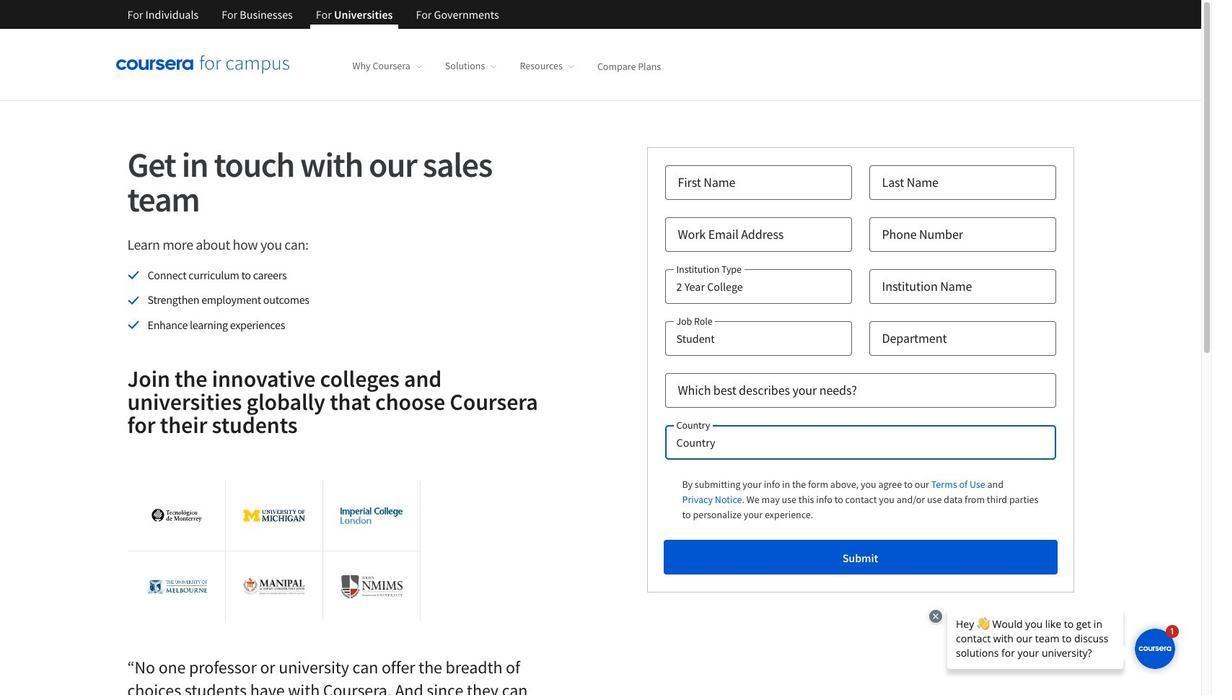 Task type: describe. For each thing, give the bounding box(es) containing it.
First Name text field
[[665, 165, 852, 200]]

coursera for campus image
[[116, 55, 289, 75]]

Work Email Address email field
[[665, 217, 852, 252]]

imperial college london image
[[341, 508, 403, 524]]

university of michigan image
[[243, 510, 305, 522]]

nmims image
[[341, 575, 403, 598]]

manipal university image
[[243, 578, 305, 596]]

banner navigation
[[116, 0, 511, 40]]



Task type: locate. For each thing, give the bounding box(es) containing it.
tecnológico de monterrey image
[[145, 509, 208, 523]]

Country Code + Phone Number telephone field
[[869, 217, 1056, 252]]

Institution Name text field
[[869, 269, 1056, 304]]

Last Name text field
[[869, 165, 1056, 200]]

the university of melbourne image
[[145, 569, 208, 604]]



Task type: vqa. For each thing, say whether or not it's contained in the screenshot.
COURSERA FOR CAMPUS Image
yes



